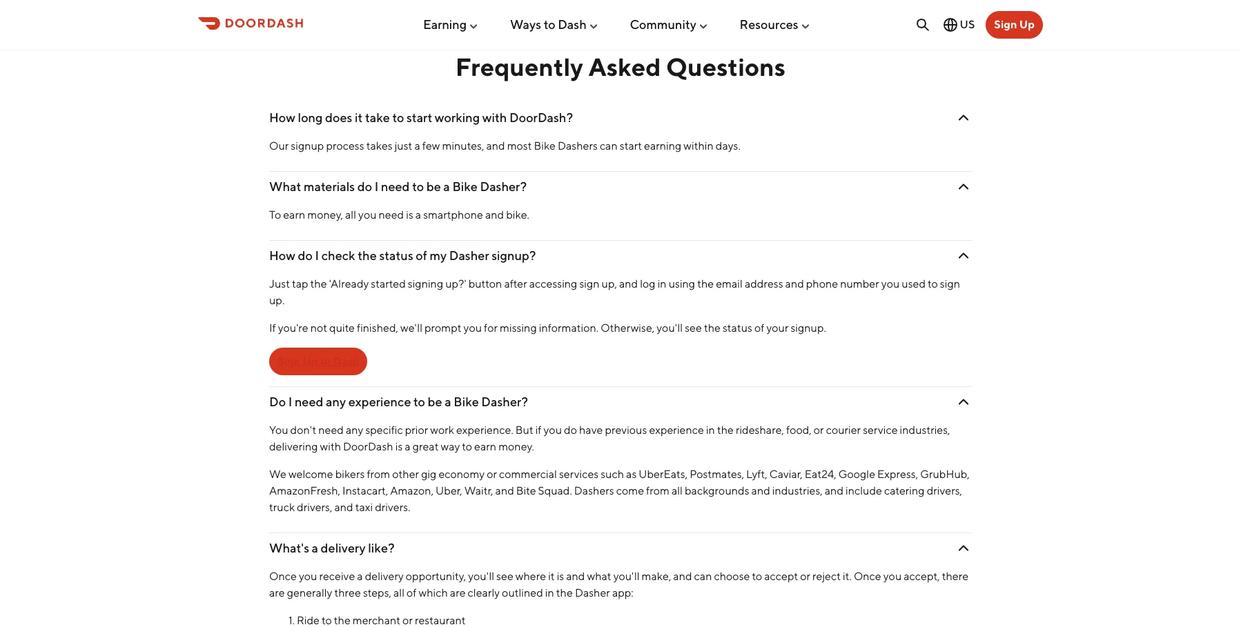 Task type: vqa. For each thing, say whether or not it's contained in the screenshot.
IN
yes



Task type: locate. For each thing, give the bounding box(es) containing it.
1 horizontal spatial all
[[393, 587, 405, 600]]

2 vertical spatial bike
[[454, 395, 479, 409]]

to inside you don't need any specific prior work experience. but if you do have previous experience in the rideshare, food, or courier service industries, delivering with doordash is a great way to earn money.
[[462, 440, 472, 454]]

2 vertical spatial in
[[545, 587, 554, 600]]

once
[[269, 570, 297, 583], [854, 570, 881, 583]]

see up outlined
[[496, 570, 513, 583]]

frequently asked questions
[[456, 52, 786, 81]]

0 horizontal spatial sign
[[579, 278, 600, 291]]

used
[[902, 278, 926, 291]]

you'll up app:
[[613, 570, 640, 583]]

2 vertical spatial or
[[800, 570, 810, 583]]

like?
[[368, 541, 395, 556]]

0 horizontal spatial with
[[320, 440, 341, 454]]

1 vertical spatial sign
[[278, 355, 300, 368]]

0 vertical spatial how
[[269, 110, 295, 125]]

2 vertical spatial do
[[564, 424, 577, 437]]

0 horizontal spatial earn
[[283, 209, 305, 222]]

amazonfresh,
[[269, 485, 340, 498]]

us
[[960, 18, 975, 31]]

1 vertical spatial chevron down image
[[955, 394, 972, 410]]

take
[[365, 110, 390, 125]]

1 horizontal spatial do
[[357, 180, 372, 194]]

do right materials
[[357, 180, 372, 194]]

i right do
[[288, 395, 292, 409]]

all inside we welcome bikers from other gig economy or commercial services such as ubereats, postmates, lyft, caviar, eat24, google express, grubhub, amazonfresh, instacart, amazon, uber, waitr, and bite squad. dashers come from all backgrounds and industries, and include catering drivers, truck drivers, and taxi drivers.
[[672, 485, 683, 498]]

0 vertical spatial bike
[[534, 139, 556, 153]]

1 chevron down image from the top
[[955, 109, 972, 126]]

dasher down what
[[575, 587, 610, 600]]

a left great
[[405, 440, 411, 454]]

a up work
[[445, 395, 451, 409]]

you right the if
[[544, 424, 562, 437]]

earn right to on the left of page
[[283, 209, 305, 222]]

need right don't
[[318, 424, 344, 437]]

0 horizontal spatial is
[[395, 440, 403, 454]]

1 horizontal spatial i
[[315, 249, 319, 263]]

it right where
[[548, 570, 555, 583]]

0 vertical spatial sign
[[994, 18, 1017, 31]]

1 vertical spatial status
[[723, 322, 752, 335]]

1 vertical spatial it
[[548, 570, 555, 583]]

squad.
[[538, 485, 572, 498]]

started
[[371, 278, 406, 291]]

1 horizontal spatial sign
[[994, 18, 1017, 31]]

sign inside button
[[994, 18, 1017, 31]]

sign
[[994, 18, 1017, 31], [278, 355, 300, 368]]

2 vertical spatial chevron down image
[[955, 540, 972, 557]]

drivers, down grubhub,
[[927, 485, 962, 498]]

0 horizontal spatial once
[[269, 570, 297, 583]]

0 horizontal spatial in
[[545, 587, 554, 600]]

days.
[[716, 139, 741, 153]]

need inside you don't need any specific prior work experience. but if you do have previous experience in the rideshare, food, or courier service industries, delivering with doordash is a great way to earn money.
[[318, 424, 344, 437]]

all right steps,
[[393, 587, 405, 600]]

1 vertical spatial all
[[672, 485, 683, 498]]

we
[[269, 468, 286, 481]]

how for how long does it take to start working with doordash?
[[269, 110, 295, 125]]

0 vertical spatial chevron down image
[[955, 109, 972, 126]]

0 horizontal spatial or
[[487, 468, 497, 481]]

dashers
[[558, 139, 598, 153], [574, 485, 614, 498]]

be up work
[[428, 395, 442, 409]]

1 vertical spatial dasher
[[575, 587, 610, 600]]

or left the reject
[[800, 570, 810, 583]]

experience up ubereats,
[[649, 424, 704, 437]]

within
[[684, 139, 714, 153]]

0 vertical spatial be
[[426, 180, 441, 194]]

the inside you don't need any specific prior work experience. but if you do have previous experience in the rideshare, food, or courier service industries, delivering with doordash is a great way to earn money.
[[717, 424, 734, 437]]

earn down the "experience."
[[474, 440, 496, 454]]

0 vertical spatial delivery
[[321, 541, 366, 556]]

sign right us in the right of the page
[[994, 18, 1017, 31]]

in inside just tap the 'already started signing up?' button after accessing sign up, and log in using the email address and phone number you used to sign up.
[[658, 278, 667, 291]]

1 vertical spatial dash
[[333, 355, 359, 368]]

all
[[345, 209, 356, 222], [672, 485, 683, 498], [393, 587, 405, 600]]

or inside you don't need any specific prior work experience. but if you do have previous experience in the rideshare, food, or courier service industries, delivering with doordash is a great way to earn money.
[[814, 424, 824, 437]]

to right used
[[928, 278, 938, 291]]

is down specific
[[395, 440, 403, 454]]

bike for what materials do i need to be a bike dasher?
[[452, 180, 478, 194]]

1 horizontal spatial is
[[406, 209, 413, 222]]

1 vertical spatial dashers
[[574, 485, 614, 498]]

1 horizontal spatial are
[[450, 587, 466, 600]]

process
[[326, 139, 364, 153]]

1 vertical spatial industries,
[[772, 485, 823, 498]]

1 horizontal spatial earn
[[474, 440, 496, 454]]

google
[[839, 468, 875, 481]]

0 horizontal spatial see
[[496, 570, 513, 583]]

dash down quite
[[333, 355, 359, 368]]

0 horizontal spatial start
[[407, 110, 432, 125]]

up.
[[269, 294, 285, 307]]

accessing
[[529, 278, 577, 291]]

1 vertical spatial experience
[[649, 424, 704, 437]]

just
[[395, 139, 412, 153]]

in up postmates, on the bottom right of page
[[706, 424, 715, 437]]

accept
[[764, 570, 798, 583]]

0 vertical spatial or
[[814, 424, 824, 437]]

experience inside you don't need any specific prior work experience. but if you do have previous experience in the rideshare, food, or courier service industries, delivering with doordash is a great way to earn money.
[[649, 424, 704, 437]]

2 chevron down image from the top
[[955, 394, 972, 410]]

1 vertical spatial in
[[706, 424, 715, 437]]

you don't need any specific prior work experience. but if you do have previous experience in the rideshare, food, or courier service industries, delivering with doordash is a great way to earn money.
[[269, 424, 950, 454]]

all inside once you receive a delivery opportunity, you'll see where it is and what you'll make, and can choose to accept or reject it. once you accept, there are generally three steps, all of which are clearly outlined in the dasher app:
[[393, 587, 405, 600]]

status left the "your"
[[723, 322, 752, 335]]

1 horizontal spatial start
[[620, 139, 642, 153]]

do
[[357, 180, 372, 194], [298, 249, 313, 263], [564, 424, 577, 437]]

of left my
[[416, 249, 427, 263]]

specific
[[365, 424, 403, 437]]

are left generally
[[269, 587, 285, 600]]

2 vertical spatial all
[[393, 587, 405, 600]]

1 horizontal spatial sign
[[940, 278, 960, 291]]

log
[[640, 278, 656, 291]]

it
[[355, 110, 363, 125], [548, 570, 555, 583]]

service
[[863, 424, 898, 437]]

check
[[321, 249, 355, 263]]

and
[[486, 139, 505, 153], [485, 209, 504, 222], [619, 278, 638, 291], [785, 278, 804, 291], [495, 485, 514, 498], [751, 485, 770, 498], [825, 485, 844, 498], [334, 501, 353, 514], [566, 570, 585, 583], [673, 570, 692, 583]]

dash right ways
[[558, 17, 587, 32]]

gig
[[421, 468, 437, 481]]

to left accept at the right of page
[[752, 570, 762, 583]]

of left which
[[407, 587, 417, 600]]

up
[[1019, 18, 1035, 31], [303, 355, 318, 368]]

need
[[381, 180, 410, 194], [379, 209, 404, 222], [295, 395, 323, 409], [318, 424, 344, 437]]

are right which
[[450, 587, 466, 600]]

0 vertical spatial with
[[482, 110, 507, 125]]

is down what materials do i need to be a bike dasher?
[[406, 209, 413, 222]]

0 vertical spatial chevron down image
[[955, 248, 972, 264]]

you'll right otherwise,
[[657, 322, 683, 335]]

1 vertical spatial how
[[269, 249, 295, 263]]

0 horizontal spatial can
[[600, 139, 618, 153]]

dasher?
[[480, 180, 527, 194], [481, 395, 528, 409]]

up for sign up to dash
[[303, 355, 318, 368]]

1 chevron down image from the top
[[955, 248, 972, 264]]

2 horizontal spatial or
[[814, 424, 824, 437]]

chevron down image
[[955, 248, 972, 264], [955, 394, 972, 410]]

0 horizontal spatial i
[[288, 395, 292, 409]]

earn inside you don't need any specific prior work experience. but if you do have previous experience in the rideshare, food, or courier service industries, delivering with doordash is a great way to earn money.
[[474, 440, 496, 454]]

0 vertical spatial industries,
[[900, 424, 950, 437]]

1 are from the left
[[269, 587, 285, 600]]

chevron down image for doordash?
[[955, 109, 972, 126]]

the right tap
[[310, 278, 327, 291]]

bike
[[534, 139, 556, 153], [452, 180, 478, 194], [454, 395, 479, 409]]

how for how do i check the status of my dasher signup?
[[269, 249, 295, 263]]

the
[[358, 249, 377, 263], [310, 278, 327, 291], [697, 278, 714, 291], [704, 322, 721, 335], [717, 424, 734, 437], [556, 587, 573, 600]]

0 horizontal spatial drivers,
[[297, 501, 332, 514]]

information.
[[539, 322, 599, 335]]

with inside you don't need any specific prior work experience. but if you do have previous experience in the rideshare, food, or courier service industries, delivering with doordash is a great way to earn money.
[[320, 440, 341, 454]]

community
[[630, 17, 697, 32]]

any inside you don't need any specific prior work experience. but if you do have previous experience in the rideshare, food, or courier service industries, delivering with doordash is a great way to earn money.
[[346, 424, 363, 437]]

1 vertical spatial can
[[694, 570, 712, 583]]

0 vertical spatial start
[[407, 110, 432, 125]]

the inside once you receive a delivery opportunity, you'll see where it is and what you'll make, and can choose to accept or reject it. once you accept, there are generally three steps, all of which are clearly outlined in the dasher app:
[[556, 587, 573, 600]]

once down the what's
[[269, 570, 297, 583]]

is inside once you receive a delivery opportunity, you'll see where it is and what you'll make, and can choose to accept or reject it. once you accept, there are generally three steps, all of which are clearly outlined in the dasher app:
[[557, 570, 564, 583]]

bite
[[516, 485, 536, 498]]

2 chevron down image from the top
[[955, 178, 972, 195]]

dasher right my
[[449, 249, 489, 263]]

1 vertical spatial or
[[487, 468, 497, 481]]

dashers down doordash?
[[558, 139, 598, 153]]

sign left up,
[[579, 278, 600, 291]]

need up to earn money, all you need is a smartphone and bike.
[[381, 180, 410, 194]]

after
[[504, 278, 527, 291]]

from down ubereats,
[[646, 485, 670, 498]]

1 vertical spatial of
[[755, 322, 764, 335]]

0 horizontal spatial status
[[379, 249, 413, 263]]

1 horizontal spatial up
[[1019, 18, 1035, 31]]

0 vertical spatial dashers
[[558, 139, 598, 153]]

bike for do i need any experience to be a bike dasher?
[[454, 395, 479, 409]]

2 sign from the left
[[940, 278, 960, 291]]

0 vertical spatial it
[[355, 110, 363, 125]]

instacart,
[[342, 485, 388, 498]]

it left take
[[355, 110, 363, 125]]

up down the not
[[303, 355, 318, 368]]

you inside just tap the 'already started signing up?' button after accessing sign up, and log in using the email address and phone number you used to sign up.
[[881, 278, 900, 291]]

0 horizontal spatial up
[[303, 355, 318, 368]]

1 horizontal spatial dash
[[558, 17, 587, 32]]

questions
[[666, 52, 786, 81]]

sign down you're
[[278, 355, 300, 368]]

any up doordash
[[346, 424, 363, 437]]

to inside once you receive a delivery opportunity, you'll see where it is and what you'll make, and can choose to accept or reject it. once you accept, there are generally three steps, all of which are clearly outlined in the dasher app:
[[752, 570, 762, 583]]

1 horizontal spatial it
[[548, 570, 555, 583]]

from up instacart, on the bottom of the page
[[367, 468, 390, 481]]

dashers down services
[[574, 485, 614, 498]]

once right it.
[[854, 570, 881, 583]]

dash inside ways to dash link
[[558, 17, 587, 32]]

and left the bite
[[495, 485, 514, 498]]

sign right used
[[940, 278, 960, 291]]

do up tap
[[298, 249, 313, 263]]

and down eat24,
[[825, 485, 844, 498]]

experience
[[348, 395, 411, 409], [649, 424, 704, 437]]

steps,
[[363, 587, 391, 600]]

doordash
[[343, 440, 393, 454]]

how do i check the status of my dasher signup?
[[269, 249, 536, 263]]

the right outlined
[[556, 587, 573, 600]]

1 vertical spatial see
[[496, 570, 513, 583]]

you left used
[[881, 278, 900, 291]]

1 horizontal spatial experience
[[649, 424, 704, 437]]

i left 'check' at top
[[315, 249, 319, 263]]

of left the "your"
[[755, 322, 764, 335]]

up?'
[[445, 278, 466, 291]]

0 horizontal spatial do
[[298, 249, 313, 263]]

way
[[441, 440, 460, 454]]

1 horizontal spatial or
[[800, 570, 810, 583]]

any
[[326, 395, 346, 409], [346, 424, 363, 437]]

2 horizontal spatial is
[[557, 570, 564, 583]]

app:
[[612, 587, 633, 600]]

1 vertical spatial delivery
[[365, 570, 404, 583]]

postmates,
[[690, 468, 744, 481]]

up inside button
[[1019, 18, 1035, 31]]

economy
[[439, 468, 485, 481]]

all down ubereats,
[[672, 485, 683, 498]]

what materials do i need to be a bike dasher?
[[269, 180, 527, 194]]

1 vertical spatial any
[[346, 424, 363, 437]]

be up smartphone in the left top of the page
[[426, 180, 441, 194]]

2 horizontal spatial do
[[564, 424, 577, 437]]

'already
[[329, 278, 369, 291]]

is inside you don't need any specific prior work experience. but if you do have previous experience in the rideshare, food, or courier service industries, delivering with doordash is a great way to earn money.
[[395, 440, 403, 454]]

bike up the "experience."
[[454, 395, 479, 409]]

to down the not
[[320, 355, 331, 368]]

with up bikers
[[320, 440, 341, 454]]

you up generally
[[299, 570, 317, 583]]

sign for sign up to dash
[[278, 355, 300, 368]]

1 how from the top
[[269, 110, 295, 125]]

is right where
[[557, 570, 564, 583]]

and left bike.
[[485, 209, 504, 222]]

do i need any experience to be a bike dasher?
[[269, 395, 528, 409]]

what
[[269, 180, 301, 194]]

i up to earn money, all you need is a smartphone and bike.
[[375, 180, 379, 194]]

truck
[[269, 501, 295, 514]]

in right the log
[[658, 278, 667, 291]]

chevron down image for dasher?
[[955, 394, 972, 410]]

delivery up receive
[[321, 541, 366, 556]]

sign
[[579, 278, 600, 291], [940, 278, 960, 291]]

commercial
[[499, 468, 557, 481]]

all right the money,
[[345, 209, 356, 222]]

dasher? up but
[[481, 395, 528, 409]]

industries, right service
[[900, 424, 950, 437]]

not
[[310, 322, 327, 335]]

globe line image
[[942, 17, 959, 33]]

see down using on the top right
[[685, 322, 702, 335]]

1 vertical spatial from
[[646, 485, 670, 498]]

how
[[269, 110, 295, 125], [269, 249, 295, 263]]

1 horizontal spatial in
[[658, 278, 667, 291]]

bike up smartphone in the left top of the page
[[452, 180, 478, 194]]

and down lyft, at bottom right
[[751, 485, 770, 498]]

materials
[[304, 180, 355, 194]]

most
[[507, 139, 532, 153]]

any for specific
[[346, 424, 363, 437]]

0 horizontal spatial from
[[367, 468, 390, 481]]

chevron down image for dasher?
[[955, 178, 972, 195]]

how up just
[[269, 249, 295, 263]]

0 vertical spatial all
[[345, 209, 356, 222]]

tap
[[292, 278, 308, 291]]

dasher? up bike.
[[480, 180, 527, 194]]

a inside once you receive a delivery opportunity, you'll see where it is and what you'll make, and can choose to accept or reject it. once you accept, there are generally three steps, all of which are clearly outlined in the dasher app:
[[357, 570, 363, 583]]

choose
[[714, 570, 750, 583]]

1 sign from the left
[[579, 278, 600, 291]]

chevron down image
[[955, 109, 972, 126], [955, 178, 972, 195], [955, 540, 972, 557]]

2 how from the top
[[269, 249, 295, 263]]

do left have
[[564, 424, 577, 437]]

0 vertical spatial any
[[326, 395, 346, 409]]

my
[[430, 249, 447, 263]]

you'll
[[657, 322, 683, 335], [468, 570, 494, 583], [613, 570, 640, 583]]

amazon,
[[390, 485, 434, 498]]

2 vertical spatial of
[[407, 587, 417, 600]]

we welcome bikers from other gig economy or commercial services such as ubereats, postmates, lyft, caviar, eat24, google express, grubhub, amazonfresh, instacart, amazon, uber, waitr, and bite squad. dashers come from all backgrounds and industries, and include catering drivers, truck drivers, and taxi drivers.
[[269, 468, 970, 514]]

1 horizontal spatial industries,
[[900, 424, 950, 437]]

all for app:
[[393, 587, 405, 600]]

all for drivers,
[[672, 485, 683, 498]]

see
[[685, 322, 702, 335], [496, 570, 513, 583]]

1 vertical spatial with
[[320, 440, 341, 454]]

do inside you don't need any specific prior work experience. but if you do have previous experience in the rideshare, food, or courier service industries, delivering with doordash is a great way to earn money.
[[564, 424, 577, 437]]

1 vertical spatial is
[[395, 440, 403, 454]]

and right make,
[[673, 570, 692, 583]]

0 vertical spatial up
[[1019, 18, 1035, 31]]

a up three
[[357, 570, 363, 583]]

0 vertical spatial drivers,
[[927, 485, 962, 498]]

delivery
[[321, 541, 366, 556], [365, 570, 404, 583]]

0 vertical spatial see
[[685, 322, 702, 335]]

1 horizontal spatial dasher
[[575, 587, 610, 600]]

signing
[[408, 278, 443, 291]]

how left long
[[269, 110, 295, 125]]

can left the choose
[[694, 570, 712, 583]]

welcome
[[288, 468, 333, 481]]

dash inside sign up to dash link
[[333, 355, 359, 368]]

status up started at the left top
[[379, 249, 413, 263]]

0 horizontal spatial experience
[[348, 395, 411, 409]]

it inside once you receive a delivery opportunity, you'll see where it is and what you'll make, and can choose to accept or reject it. once you accept, there are generally three steps, all of which are clearly outlined in the dasher app:
[[548, 570, 555, 583]]

0 vertical spatial status
[[379, 249, 413, 263]]

start up 'few'
[[407, 110, 432, 125]]

0 vertical spatial in
[[658, 278, 667, 291]]

up right us in the right of the page
[[1019, 18, 1035, 31]]

from
[[367, 468, 390, 481], [646, 485, 670, 498]]

2 once from the left
[[854, 570, 881, 583]]

industries, down the "caviar,"
[[772, 485, 823, 498]]



Task type: describe. For each thing, give the bounding box(es) containing it.
what's
[[269, 541, 309, 556]]

or inside we welcome bikers from other gig economy or commercial services such as ubereats, postmates, lyft, caviar, eat24, google express, grubhub, amazonfresh, instacart, amazon, uber, waitr, and bite squad. dashers come from all backgrounds and industries, and include catering drivers, truck drivers, and taxi drivers.
[[487, 468, 497, 481]]

ways to dash
[[510, 17, 587, 32]]

address
[[745, 278, 783, 291]]

a right the what's
[[312, 541, 318, 556]]

finished,
[[357, 322, 398, 335]]

drivers.
[[375, 501, 410, 514]]

0 vertical spatial is
[[406, 209, 413, 222]]

takes
[[366, 139, 393, 153]]

outlined
[[502, 587, 543, 600]]

a right just
[[414, 139, 420, 153]]

the right using on the top right
[[697, 278, 714, 291]]

1 vertical spatial start
[[620, 139, 642, 153]]

clearly
[[468, 587, 500, 600]]

any for experience
[[326, 395, 346, 409]]

do
[[269, 395, 286, 409]]

1 horizontal spatial you'll
[[613, 570, 640, 583]]

have
[[579, 424, 603, 437]]

3 chevron down image from the top
[[955, 540, 972, 557]]

does
[[325, 110, 352, 125]]

dashers inside we welcome bikers from other gig economy or commercial services such as ubereats, postmates, lyft, caviar, eat24, google express, grubhub, amazonfresh, instacart, amazon, uber, waitr, and bite squad. dashers come from all backgrounds and industries, and include catering drivers, truck drivers, and taxi drivers.
[[574, 485, 614, 498]]

where
[[516, 570, 546, 583]]

services
[[559, 468, 599, 481]]

to right ways
[[544, 17, 555, 32]]

need down what materials do i need to be a bike dasher?
[[379, 209, 404, 222]]

1 horizontal spatial see
[[685, 322, 702, 335]]

if you're not quite finished, we'll prompt you for missing information. otherwise, you'll see the status of your signup.
[[269, 322, 826, 335]]

taxi
[[355, 501, 373, 514]]

the right 'check' at top
[[358, 249, 377, 263]]

and left phone
[[785, 278, 804, 291]]

express,
[[878, 468, 918, 481]]

once you receive a delivery opportunity, you'll see where it is and what you'll make, and can choose to accept or reject it. once you accept, there are generally three steps, all of which are clearly outlined in the dasher app:
[[269, 570, 969, 600]]

0 horizontal spatial all
[[345, 209, 356, 222]]

a up smartphone in the left top of the page
[[443, 180, 450, 194]]

caviar,
[[769, 468, 803, 481]]

a down what materials do i need to be a bike dasher?
[[415, 209, 421, 222]]

2 are from the left
[[450, 587, 466, 600]]

be for experience
[[428, 395, 442, 409]]

frequently
[[456, 52, 583, 81]]

delivering
[[269, 440, 318, 454]]

signup?
[[492, 249, 536, 263]]

1 horizontal spatial status
[[723, 322, 752, 335]]

to right take
[[392, 110, 404, 125]]

resources link
[[740, 11, 811, 37]]

1 vertical spatial drivers,
[[297, 501, 332, 514]]

uber,
[[436, 485, 462, 498]]

what's a delivery like?
[[269, 541, 395, 556]]

1 horizontal spatial with
[[482, 110, 507, 125]]

generally
[[287, 587, 332, 600]]

0 vertical spatial experience
[[348, 395, 411, 409]]

great
[[413, 440, 439, 454]]

and left taxi at left
[[334, 501, 353, 514]]

1 horizontal spatial drivers,
[[927, 485, 962, 498]]

1 vertical spatial i
[[315, 249, 319, 263]]

chevron down image for signup?
[[955, 248, 972, 264]]

dasher? for do i need any experience to be a bike dasher?
[[481, 395, 528, 409]]

you down what materials do i need to be a bike dasher?
[[358, 209, 377, 222]]

2 horizontal spatial you'll
[[657, 322, 683, 335]]

number
[[840, 278, 879, 291]]

such
[[601, 468, 624, 481]]

otherwise,
[[601, 322, 655, 335]]

experience.
[[456, 424, 513, 437]]

money.
[[499, 440, 534, 454]]

ways
[[510, 17, 541, 32]]

bikers
[[335, 468, 365, 481]]

courier
[[826, 424, 861, 437]]

prior
[[405, 424, 428, 437]]

the down email
[[704, 322, 721, 335]]

resources
[[740, 17, 799, 32]]

0 vertical spatial dasher
[[449, 249, 489, 263]]

0 vertical spatial do
[[357, 180, 372, 194]]

your
[[767, 322, 789, 335]]

0 vertical spatial i
[[375, 180, 379, 194]]

using
[[669, 278, 695, 291]]

sign up to dash link
[[269, 348, 367, 376]]

sign up
[[994, 18, 1035, 31]]

make,
[[642, 570, 671, 583]]

can inside once you receive a delivery opportunity, you'll see where it is and what you'll make, and can choose to accept or reject it. once you accept, there are generally three steps, all of which are clearly outlined in the dasher app:
[[694, 570, 712, 583]]

if
[[269, 322, 276, 335]]

reject
[[813, 570, 841, 583]]

0 horizontal spatial it
[[355, 110, 363, 125]]

doordash?
[[509, 110, 573, 125]]

and left what
[[566, 570, 585, 583]]

0 horizontal spatial you'll
[[468, 570, 494, 583]]

dasher inside once you receive a delivery opportunity, you'll see where it is and what you'll make, and can choose to accept or reject it. once you accept, there are generally three steps, all of which are clearly outlined in the dasher app:
[[575, 587, 610, 600]]

signup.
[[791, 322, 826, 335]]

of inside once you receive a delivery opportunity, you'll see where it is and what you'll make, and can choose to accept or reject it. once you accept, there are generally three steps, all of which are clearly outlined in the dasher app:
[[407, 587, 417, 600]]

see inside once you receive a delivery opportunity, you'll see where it is and what you'll make, and can choose to accept or reject it. once you accept, there are generally three steps, all of which are clearly outlined in the dasher app:
[[496, 570, 513, 583]]

asked
[[588, 52, 661, 81]]

community link
[[630, 11, 709, 37]]

sign up button
[[986, 11, 1043, 39]]

delivery inside once you receive a delivery opportunity, you'll see where it is and what you'll make, and can choose to accept or reject it. once you accept, there are generally three steps, all of which are clearly outlined in the dasher app:
[[365, 570, 404, 583]]

and left most
[[486, 139, 505, 153]]

quite
[[329, 322, 355, 335]]

sign for sign up
[[994, 18, 1017, 31]]

rideshare,
[[736, 424, 784, 437]]

just
[[269, 278, 290, 291]]

dasher? for what materials do i need to be a bike dasher?
[[480, 180, 527, 194]]

1 vertical spatial do
[[298, 249, 313, 263]]

0 vertical spatial earn
[[283, 209, 305, 222]]

0 vertical spatial from
[[367, 468, 390, 481]]

catering
[[884, 485, 925, 498]]

up for sign up
[[1019, 18, 1035, 31]]

opportunity,
[[406, 570, 466, 583]]

include
[[846, 485, 882, 498]]

industries, inside we welcome bikers from other gig economy or commercial services such as ubereats, postmates, lyft, caviar, eat24, google express, grubhub, amazonfresh, instacart, amazon, uber, waitr, and bite squad. dashers come from all backgrounds and industries, and include catering drivers, truck drivers, and taxi drivers.
[[772, 485, 823, 498]]

to inside just tap the 'already started signing up?' button after accessing sign up, and log in using the email address and phone number you used to sign up.
[[928, 278, 938, 291]]

ways to dash link
[[510, 11, 599, 37]]

to earn money, all you need is a smartphone and bike.
[[269, 209, 534, 222]]

earning
[[644, 139, 682, 153]]

up,
[[602, 278, 617, 291]]

1 horizontal spatial from
[[646, 485, 670, 498]]

which
[[419, 587, 448, 600]]

or inside once you receive a delivery opportunity, you'll see where it is and what you'll make, and can choose to accept or reject it. once you accept, there are generally three steps, all of which are clearly outlined in the dasher app:
[[800, 570, 810, 583]]

work
[[430, 424, 454, 437]]

for
[[484, 322, 498, 335]]

in inside once you receive a delivery opportunity, you'll see where it is and what you'll make, and can choose to accept or reject it. once you accept, there are generally three steps, all of which are clearly outlined in the dasher app:
[[545, 587, 554, 600]]

come
[[616, 485, 644, 498]]

in inside you don't need any specific prior work experience. but if you do have previous experience in the rideshare, food, or courier service industries, delivering with doordash is a great way to earn money.
[[706, 424, 715, 437]]

a inside you don't need any specific prior work experience. but if you do have previous experience in the rideshare, food, or courier service industries, delivering with doordash is a great way to earn money.
[[405, 440, 411, 454]]

industries, inside you don't need any specific prior work experience. but if you do have previous experience in the rideshare, food, or courier service industries, delivering with doordash is a great way to earn money.
[[900, 424, 950, 437]]

our
[[269, 139, 289, 153]]

you inside you don't need any specific prior work experience. but if you do have previous experience in the rideshare, food, or courier service industries, delivering with doordash is a great way to earn money.
[[544, 424, 562, 437]]

1 once from the left
[[269, 570, 297, 583]]

0 vertical spatial of
[[416, 249, 427, 263]]

button
[[468, 278, 502, 291]]

and right up,
[[619, 278, 638, 291]]

need up don't
[[295, 395, 323, 409]]

to up to earn money, all you need is a smartphone and bike.
[[412, 180, 424, 194]]

how long does it take to start working with doordash?
[[269, 110, 573, 125]]

you left "for"
[[464, 322, 482, 335]]

sign up to dash
[[278, 355, 359, 368]]

missing
[[500, 322, 537, 335]]

it.
[[843, 570, 852, 583]]

if
[[535, 424, 542, 437]]

you left accept,
[[883, 570, 902, 583]]

bike.
[[506, 209, 529, 222]]

be for need
[[426, 180, 441, 194]]

to up prior
[[414, 395, 425, 409]]

long
[[298, 110, 323, 125]]

grubhub,
[[920, 468, 970, 481]]



